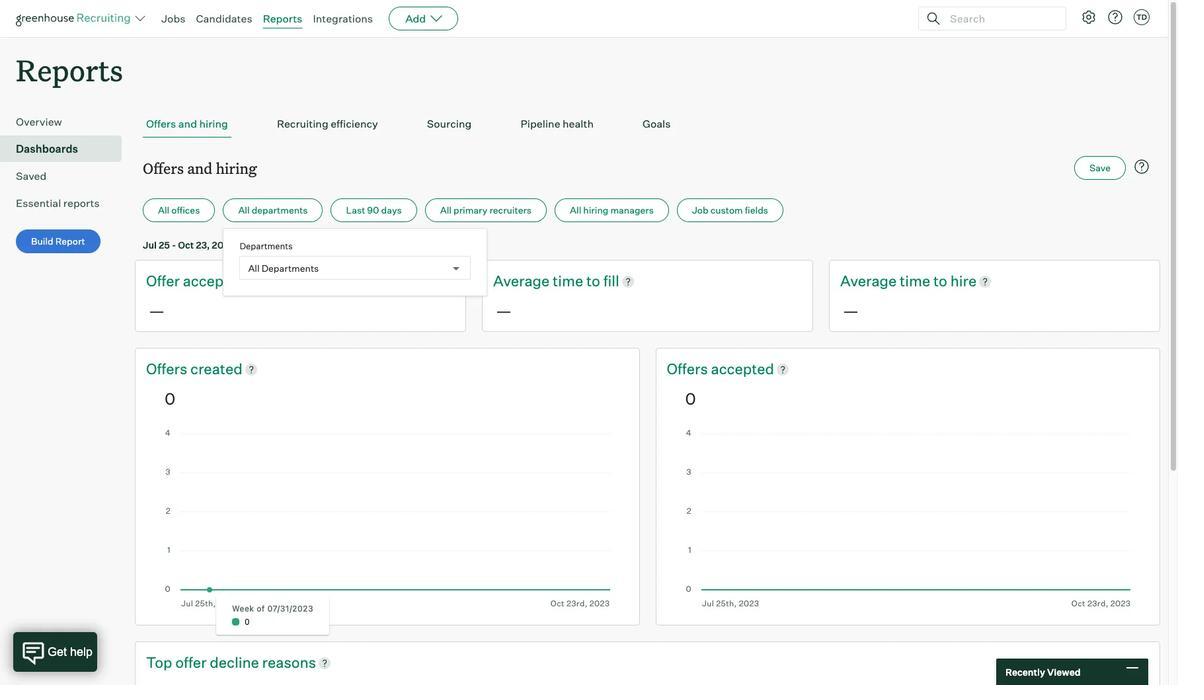 Task type: describe. For each thing, give the bounding box(es) containing it.
reasons link
[[262, 653, 316, 673]]

top
[[146, 653, 172, 671]]

— for fill
[[496, 301, 512, 321]]

time for hire
[[900, 272, 931, 290]]

integrations link
[[313, 12, 373, 25]]

created link
[[191, 359, 243, 379]]

offer
[[146, 272, 180, 290]]

Search text field
[[947, 9, 1054, 28]]

0 horizontal spatial reports
[[16, 50, 123, 89]]

week of 07/31/2023
[[232, 604, 314, 614]]

jobs link
[[161, 12, 186, 25]]

managers
[[611, 204, 654, 216]]

add button
[[389, 7, 458, 30]]

fields
[[745, 204, 769, 216]]

all for all hiring managers
[[570, 204, 582, 216]]

last
[[346, 204, 365, 216]]

hire
[[951, 272, 977, 290]]

recruiting efficiency button
[[274, 111, 381, 138]]

to for fill
[[587, 272, 600, 290]]

xychart image for accepted
[[686, 430, 1131, 608]]

accepted
[[711, 360, 775, 378]]

90
[[367, 204, 379, 216]]

26
[[313, 240, 324, 251]]

health
[[563, 117, 594, 130]]

offers and hiring button
[[143, 111, 231, 138]]

save
[[1090, 162, 1111, 173]]

all departments
[[238, 204, 308, 216]]

viewed
[[1048, 666, 1081, 678]]

job custom fields
[[692, 204, 769, 216]]

fill
[[604, 272, 620, 290]]

integrations
[[313, 12, 373, 25]]

average for hire
[[841, 272, 897, 290]]

rate
[[265, 272, 292, 290]]

top link
[[146, 653, 175, 673]]

created
[[191, 360, 243, 378]]

to link for fill
[[587, 271, 604, 292]]

1 - from the left
[[172, 240, 176, 251]]

accepted link
[[711, 359, 775, 379]]

hire link
[[951, 271, 977, 292]]

0 vertical spatial departments
[[240, 241, 293, 251]]

decline
[[210, 653, 259, 671]]

build
[[31, 236, 53, 247]]

23,
[[196, 240, 210, 251]]

tab list containing offers and hiring
[[143, 111, 1153, 138]]

recruiting efficiency
[[277, 117, 378, 130]]

of
[[257, 604, 265, 614]]

all departments button
[[223, 199, 323, 222]]

saved link
[[16, 168, 116, 184]]

acceptance
[[183, 272, 262, 290]]

reports link
[[263, 12, 302, 25]]

all for all departments
[[248, 262, 260, 274]]

dashboards link
[[16, 141, 116, 157]]

1 vertical spatial and
[[187, 158, 213, 178]]

last 90 days button
[[331, 199, 417, 222]]

2 vertical spatial hiring
[[584, 204, 609, 216]]

1 vertical spatial departments
[[262, 262, 319, 274]]

pipeline health
[[521, 117, 594, 130]]

custom
[[711, 204, 743, 216]]

td button
[[1134, 9, 1150, 25]]

job custom fields button
[[677, 199, 784, 222]]

sourcing button
[[424, 111, 475, 138]]

25
[[159, 240, 170, 251]]

all primary recruiters button
[[425, 199, 547, 222]]

2 2023 from the left
[[365, 240, 388, 251]]

primary
[[454, 204, 488, 216]]

oct
[[178, 240, 194, 251]]

days
[[381, 204, 402, 216]]

1 horizontal spatial 0
[[245, 617, 250, 627]]

recruiting
[[277, 117, 329, 130]]

0 for created
[[165, 389, 175, 409]]

sourcing
[[427, 117, 472, 130]]

essential reports link
[[16, 195, 116, 211]]

save button
[[1075, 156, 1126, 180]]

0 vertical spatial reports
[[263, 12, 302, 25]]

departments
[[252, 204, 308, 216]]

and inside button
[[178, 117, 197, 130]]

all for all departments
[[238, 204, 250, 216]]

overview link
[[16, 114, 116, 130]]

td
[[1137, 13, 1148, 22]]

candidates
[[196, 12, 252, 25]]

0 for accepted
[[686, 389, 696, 409]]

all departments
[[248, 262, 319, 274]]

offer link
[[175, 653, 210, 673]]



Task type: locate. For each thing, give the bounding box(es) containing it.
2 horizontal spatial to
[[934, 272, 948, 290]]

1 horizontal spatial 2023
[[365, 240, 388, 251]]

time link for fill
[[553, 271, 587, 292]]

reports down the greenhouse recruiting image
[[16, 50, 123, 89]]

offer acceptance
[[146, 272, 265, 290]]

to left hire
[[934, 272, 948, 290]]

2 average link from the left
[[841, 271, 900, 292]]

faq image
[[1134, 159, 1150, 175]]

week
[[232, 604, 254, 614]]

1 horizontal spatial time link
[[900, 271, 934, 292]]

0 vertical spatial and
[[178, 117, 197, 130]]

0 horizontal spatial -
[[172, 240, 176, 251]]

essential reports
[[16, 197, 100, 210]]

jul left 25
[[143, 240, 157, 251]]

0 horizontal spatial to link
[[587, 271, 604, 292]]

1 vertical spatial reports
[[16, 50, 123, 89]]

top offer decline
[[146, 653, 262, 671]]

0 horizontal spatial average time to
[[493, 272, 604, 290]]

recently viewed
[[1006, 666, 1081, 678]]

0 horizontal spatial xychart image
[[165, 430, 610, 608]]

report
[[55, 236, 85, 247]]

apr
[[294, 240, 311, 251]]

1 vertical spatial hiring
[[216, 158, 257, 178]]

pipeline
[[521, 117, 561, 130]]

1 xychart image from the left
[[165, 430, 610, 608]]

dashboards
[[16, 142, 78, 156]]

offers link
[[146, 359, 191, 379], [667, 359, 711, 379]]

2 horizontal spatial —
[[843, 301, 859, 321]]

recently
[[1006, 666, 1046, 678]]

1 — from the left
[[149, 301, 165, 321]]

1 horizontal spatial -
[[326, 240, 330, 251]]

1 horizontal spatial average
[[841, 272, 897, 290]]

2 horizontal spatial 0
[[686, 389, 696, 409]]

2023 right 23,
[[212, 240, 235, 251]]

average link for hire
[[841, 271, 900, 292]]

offers link for created
[[146, 359, 191, 379]]

jobs
[[161, 12, 186, 25]]

offers inside button
[[146, 117, 176, 130]]

time link for hire
[[900, 271, 934, 292]]

1 jul from the left
[[143, 240, 157, 251]]

3 — from the left
[[843, 301, 859, 321]]

2 - from the left
[[326, 240, 330, 251]]

0 horizontal spatial time
[[553, 272, 583, 290]]

pipeline health button
[[517, 111, 597, 138]]

all offices
[[158, 204, 200, 216]]

2 jul from the left
[[332, 240, 346, 251]]

1 horizontal spatial —
[[496, 301, 512, 321]]

1 horizontal spatial reports
[[263, 12, 302, 25]]

saved
[[16, 169, 47, 183]]

configure image
[[1081, 9, 1097, 25]]

0 horizontal spatial average link
[[493, 271, 553, 292]]

job
[[692, 204, 709, 216]]

reports
[[63, 197, 100, 210]]

candidates link
[[196, 12, 252, 25]]

and
[[178, 117, 197, 130], [187, 158, 213, 178]]

2 time from the left
[[900, 272, 931, 290]]

1 average from the left
[[493, 272, 550, 290]]

goals button
[[640, 111, 674, 138]]

last 90 days
[[346, 204, 402, 216]]

reports right candidates
[[263, 12, 302, 25]]

time
[[553, 272, 583, 290], [900, 272, 931, 290]]

1 horizontal spatial jul
[[332, 240, 346, 251]]

1 horizontal spatial average link
[[841, 271, 900, 292]]

fill link
[[604, 271, 620, 292]]

1 horizontal spatial xychart image
[[686, 430, 1131, 608]]

-
[[172, 240, 176, 251], [326, 240, 330, 251]]

average link for fill
[[493, 271, 553, 292]]

xychart image for created
[[165, 430, 610, 608]]

time link left "fill" link
[[553, 271, 587, 292]]

all inside "button"
[[238, 204, 250, 216]]

decline link
[[210, 653, 262, 673]]

acceptance link
[[183, 271, 265, 292]]

overview
[[16, 115, 62, 128]]

2 offers link from the left
[[667, 359, 711, 379]]

all offices button
[[143, 199, 215, 222]]

2023
[[212, 240, 235, 251], [365, 240, 388, 251]]

2 xychart image from the left
[[686, 430, 1131, 608]]

all hiring managers
[[570, 204, 654, 216]]

to
[[283, 240, 292, 251], [587, 272, 600, 290], [934, 272, 948, 290]]

all
[[158, 204, 169, 216], [238, 204, 250, 216], [440, 204, 452, 216], [570, 204, 582, 216], [248, 262, 260, 274]]

1 average link from the left
[[493, 271, 553, 292]]

reasons
[[262, 653, 316, 671]]

1 vertical spatial offers and hiring
[[143, 158, 257, 178]]

1 horizontal spatial offers link
[[667, 359, 711, 379]]

2023 right 24,
[[365, 240, 388, 251]]

build report button
[[16, 230, 100, 253]]

time for fill
[[553, 272, 583, 290]]

1 time link from the left
[[553, 271, 587, 292]]

td button
[[1132, 7, 1153, 28]]

rate link
[[265, 271, 292, 292]]

0 horizontal spatial offers link
[[146, 359, 191, 379]]

time left hire
[[900, 272, 931, 290]]

all left offices
[[158, 204, 169, 216]]

departments down apr on the left top of page
[[262, 262, 319, 274]]

0 vertical spatial hiring
[[199, 117, 228, 130]]

xychart image
[[165, 430, 610, 608], [686, 430, 1131, 608]]

0 horizontal spatial jul
[[143, 240, 157, 251]]

— for hire
[[843, 301, 859, 321]]

to left fill on the right top of page
[[587, 272, 600, 290]]

0 horizontal spatial average
[[493, 272, 550, 290]]

24,
[[348, 240, 363, 251]]

departments
[[240, 241, 293, 251], [262, 262, 319, 274]]

jul left 24,
[[332, 240, 346, 251]]

goals
[[643, 117, 671, 130]]

recruiters
[[490, 204, 532, 216]]

1 average time to from the left
[[493, 272, 604, 290]]

jul
[[143, 240, 157, 251], [332, 240, 346, 251]]

offers and hiring inside button
[[146, 117, 228, 130]]

time left fill on the right top of page
[[553, 272, 583, 290]]

to for hire
[[934, 272, 948, 290]]

1 horizontal spatial average time to
[[841, 272, 951, 290]]

offer link
[[146, 271, 183, 292]]

1 time from the left
[[553, 272, 583, 290]]

all left managers
[[570, 204, 582, 216]]

time link left hire link
[[900, 271, 934, 292]]

compared
[[237, 240, 281, 251]]

add
[[406, 12, 426, 25]]

1 horizontal spatial time
[[900, 272, 931, 290]]

greenhouse recruiting image
[[16, 11, 135, 26]]

build report
[[31, 236, 85, 247]]

to link
[[587, 271, 604, 292], [934, 271, 951, 292]]

0 horizontal spatial time link
[[553, 271, 587, 292]]

all down compared
[[248, 262, 260, 274]]

- right 25
[[172, 240, 176, 251]]

all left departments
[[238, 204, 250, 216]]

2 time link from the left
[[900, 271, 934, 292]]

all left primary at top
[[440, 204, 452, 216]]

offers and hiring
[[146, 117, 228, 130], [143, 158, 257, 178]]

2 — from the left
[[496, 301, 512, 321]]

tab list
[[143, 111, 1153, 138]]

efficiency
[[331, 117, 378, 130]]

1 to link from the left
[[587, 271, 604, 292]]

2 average from the left
[[841, 272, 897, 290]]

0 horizontal spatial 0
[[165, 389, 175, 409]]

time link
[[553, 271, 587, 292], [900, 271, 934, 292]]

2 to link from the left
[[934, 271, 951, 292]]

offices
[[171, 204, 200, 216]]

1 offers link from the left
[[146, 359, 191, 379]]

to left apr on the left top of page
[[283, 240, 292, 251]]

average for fill
[[493, 272, 550, 290]]

all for all primary recruiters
[[440, 204, 452, 216]]

offers
[[146, 117, 176, 130], [143, 158, 184, 178], [146, 360, 191, 378], [667, 360, 711, 378]]

essential
[[16, 197, 61, 210]]

all for all offices
[[158, 204, 169, 216]]

- right the 26
[[326, 240, 330, 251]]

departments up all departments
[[240, 241, 293, 251]]

offer
[[175, 653, 207, 671]]

all hiring managers button
[[555, 199, 669, 222]]

reports
[[263, 12, 302, 25], [16, 50, 123, 89]]

07/31/2023
[[267, 604, 314, 614]]

—
[[149, 301, 165, 321], [496, 301, 512, 321], [843, 301, 859, 321]]

1 horizontal spatial to
[[587, 272, 600, 290]]

to link for hire
[[934, 271, 951, 292]]

all primary recruiters
[[440, 204, 532, 216]]

offers link for accepted
[[667, 359, 711, 379]]

hiring
[[199, 117, 228, 130], [216, 158, 257, 178], [584, 204, 609, 216]]

average time to for fill
[[493, 272, 604, 290]]

0 vertical spatial offers and hiring
[[146, 117, 228, 130]]

1 horizontal spatial to link
[[934, 271, 951, 292]]

1 2023 from the left
[[212, 240, 235, 251]]

0 horizontal spatial —
[[149, 301, 165, 321]]

2 average time to from the left
[[841, 272, 951, 290]]

jul 25 - oct 23, 2023 compared to apr 26 - jul 24, 2023
[[143, 240, 388, 251]]

average time to for hire
[[841, 272, 951, 290]]

0 horizontal spatial to
[[283, 240, 292, 251]]

0 horizontal spatial 2023
[[212, 240, 235, 251]]



Task type: vqa. For each thing, say whether or not it's contained in the screenshot.
Last 90 days button
yes



